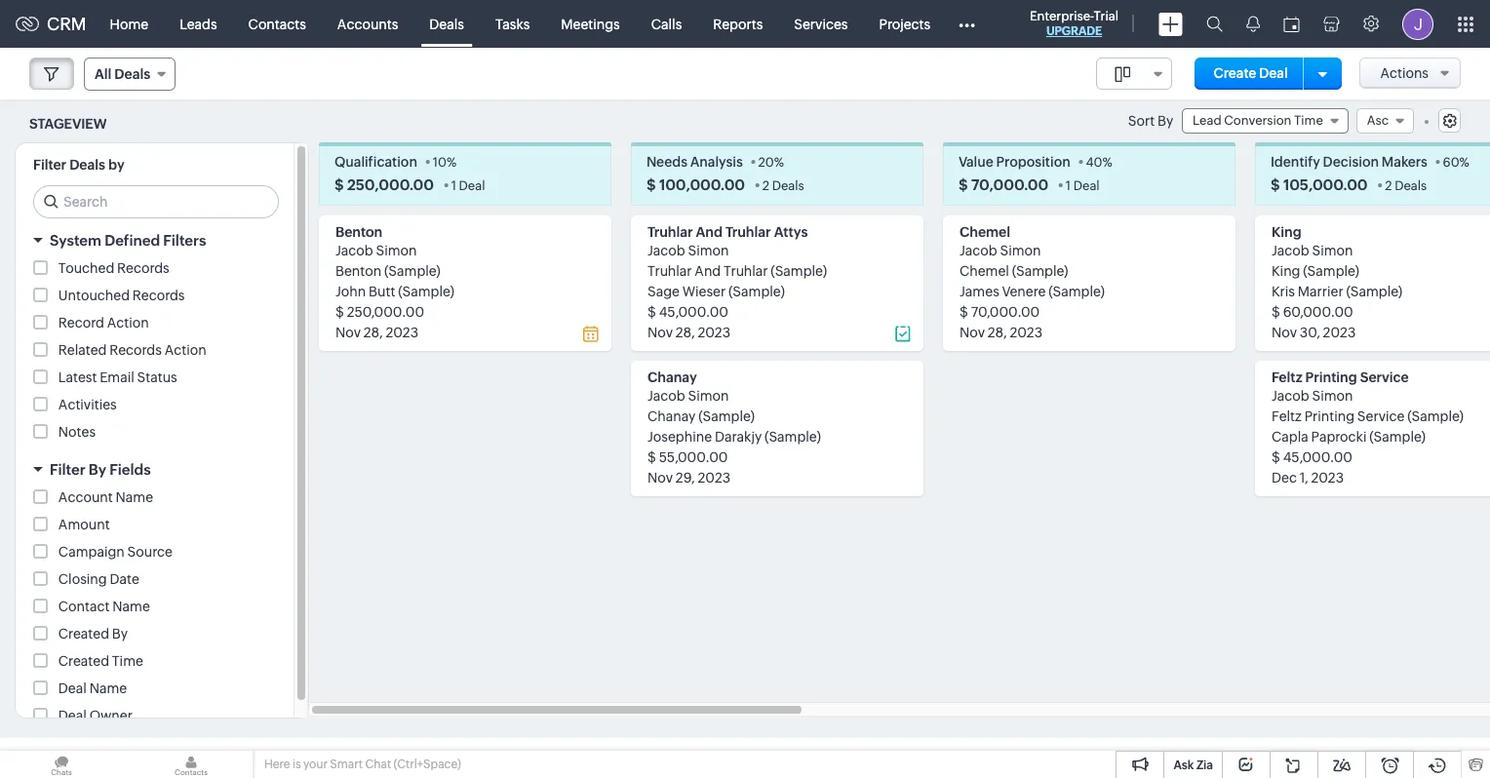 Task type: describe. For each thing, give the bounding box(es) containing it.
create deal
[[1214, 65, 1288, 81]]

benton (sample) link
[[335, 264, 441, 279]]

all deals
[[95, 66, 150, 82]]

$ down identify
[[1271, 177, 1280, 193]]

truhlar up the sage
[[648, 264, 692, 279]]

kris marrier (sample) link
[[1272, 284, 1403, 300]]

marrier
[[1298, 284, 1344, 300]]

benton jacob simon benton (sample) john butt (sample) $ 250,000.00 nov 28, 2023
[[335, 225, 454, 341]]

closing date
[[58, 572, 139, 587]]

contact
[[58, 599, 110, 615]]

jacob for chemel jacob simon chemel (sample) james venere (sample) $ 70,000.00 nov 28, 2023
[[960, 243, 997, 259]]

tasks
[[495, 16, 530, 32]]

date
[[110, 572, 139, 587]]

profile image
[[1402, 8, 1434, 39]]

john butt (sample) link
[[335, 284, 454, 300]]

$ inside 'benton jacob simon benton (sample) john butt (sample) $ 250,000.00 nov 28, 2023'
[[335, 305, 344, 320]]

home
[[110, 16, 148, 32]]

1 vertical spatial and
[[695, 264, 721, 279]]

king link
[[1272, 225, 1302, 240]]

All Deals field
[[84, 58, 176, 91]]

$ inside king jacob simon king (sample) kris marrier (sample) $ 60,000.00 nov 30, 2023
[[1272, 305, 1280, 320]]

actions
[[1380, 65, 1429, 81]]

1 vertical spatial service
[[1357, 409, 1405, 425]]

by for filter
[[89, 462, 106, 478]]

chanay (sample) link
[[648, 409, 755, 425]]

search image
[[1206, 16, 1223, 32]]

$ inside feltz printing service jacob simon feltz printing service (sample) capla paprocki (sample) $ 45,000.00 dec 1, 2023
[[1272, 450, 1280, 465]]

records for related
[[109, 343, 162, 358]]

nov for chanay jacob simon chanay (sample) josephine darakjy (sample) $ 55,000.00 nov 29, 2023
[[648, 470, 673, 486]]

capla paprocki (sample) link
[[1272, 429, 1426, 445]]

2 chemel from the top
[[960, 264, 1009, 279]]

john
[[335, 284, 366, 300]]

value proposition
[[959, 154, 1071, 170]]

record action
[[58, 315, 149, 331]]

enterprise-trial upgrade
[[1030, 9, 1119, 38]]

chemel (sample) link
[[960, 264, 1068, 279]]

40 %
[[1086, 155, 1113, 170]]

1 king from the top
[[1272, 225, 1302, 240]]

(sample) right darakjy
[[765, 429, 821, 445]]

ask zia
[[1174, 759, 1213, 772]]

1,
[[1300, 470, 1308, 486]]

records for touched
[[117, 261, 169, 276]]

signals image
[[1246, 16, 1260, 32]]

services link
[[779, 0, 864, 47]]

leads link
[[164, 0, 233, 47]]

deal down deal name
[[58, 708, 87, 724]]

$ down needs
[[647, 177, 656, 193]]

60,000.00
[[1283, 305, 1353, 320]]

feltz printing service (sample) link
[[1272, 409, 1464, 425]]

28, inside 'truhlar and truhlar attys jacob simon truhlar and truhlar (sample) sage wieser (sample) $ 45,000.00 nov 28, 2023'
[[676, 325, 695, 341]]

1 for 250,000.00
[[451, 179, 456, 193]]

darakjy
[[715, 429, 762, 445]]

28, for benton jacob simon benton (sample) john butt (sample) $ 250,000.00 nov 28, 2023
[[364, 325, 383, 341]]

$ 105,000.00
[[1271, 177, 1368, 193]]

dec
[[1272, 470, 1297, 486]]

reports
[[713, 16, 763, 32]]

time inside "lead conversion time" field
[[1294, 113, 1323, 128]]

created by
[[58, 626, 128, 642]]

meetings link
[[545, 0, 636, 47]]

contacts
[[248, 16, 306, 32]]

truhlar and truhlar attys link
[[648, 225, 808, 240]]

closing
[[58, 572, 107, 587]]

100,000.00
[[659, 177, 745, 193]]

(sample) right venere
[[1049, 284, 1105, 300]]

butt
[[369, 284, 395, 300]]

45,000.00 inside 'truhlar and truhlar attys jacob simon truhlar and truhlar (sample) sage wieser (sample) $ 45,000.00 nov 28, 2023'
[[659, 305, 728, 320]]

created for created by
[[58, 626, 109, 642]]

$ inside chanay jacob simon chanay (sample) josephine darakjy (sample) $ 55,000.00 nov 29, 2023
[[648, 450, 656, 465]]

benton link
[[335, 225, 382, 240]]

your
[[303, 758, 328, 771]]

account
[[58, 490, 113, 505]]

2023 for chemel jacob simon chemel (sample) james venere (sample) $ 70,000.00 nov 28, 2023
[[1010, 325, 1043, 341]]

$ down qualification
[[335, 177, 344, 193]]

meetings
[[561, 16, 620, 32]]

needs analysis
[[647, 154, 743, 170]]

(sample) down benton (sample) link
[[398, 284, 454, 300]]

untouched records
[[58, 288, 185, 304]]

1 benton from the top
[[335, 225, 382, 240]]

0 horizontal spatial action
[[107, 315, 149, 331]]

accounts link
[[322, 0, 414, 47]]

2023 inside 'truhlar and truhlar attys jacob simon truhlar and truhlar (sample) sage wieser (sample) $ 45,000.00 nov 28, 2023'
[[698, 325, 731, 341]]

king (sample) link
[[1272, 264, 1360, 279]]

amount
[[58, 517, 110, 533]]

1 70,000.00 from the top
[[971, 177, 1049, 193]]

created for created time
[[58, 654, 109, 669]]

stageview
[[29, 116, 107, 131]]

$ inside 'truhlar and truhlar attys jacob simon truhlar and truhlar (sample) sage wieser (sample) $ 45,000.00 nov 28, 2023'
[[648, 305, 656, 320]]

2023 for king jacob simon king (sample) kris marrier (sample) $ 60,000.00 nov 30, 2023
[[1323, 325, 1356, 341]]

josephine darakjy (sample) link
[[648, 429, 821, 445]]

by for created
[[112, 626, 128, 642]]

deals down 20 %
[[772, 179, 804, 193]]

simon for chemel jacob simon chemel (sample) james venere (sample) $ 70,000.00 nov 28, 2023
[[1000, 243, 1041, 259]]

28, for chemel jacob simon chemel (sample) james venere (sample) $ 70,000.00 nov 28, 2023
[[988, 325, 1007, 341]]

nov for benton jacob simon benton (sample) john butt (sample) $ 250,000.00 nov 28, 2023
[[335, 325, 361, 341]]

Asc field
[[1356, 108, 1414, 134]]

deal down the 40
[[1074, 179, 1100, 193]]

conversion
[[1224, 113, 1292, 128]]

1 chemel from the top
[[960, 225, 1010, 240]]

sort
[[1128, 113, 1155, 129]]

deals left tasks
[[429, 16, 464, 32]]

simon inside 'truhlar and truhlar attys jacob simon truhlar and truhlar (sample) sage wieser (sample) $ 45,000.00 nov 28, 2023'
[[688, 243, 729, 259]]

chat
[[365, 758, 391, 771]]

(sample) down attys
[[771, 264, 827, 279]]

by
[[108, 157, 125, 173]]

2023 for benton jacob simon benton (sample) john butt (sample) $ 250,000.00 nov 28, 2023
[[386, 325, 418, 341]]

(ctrl+space)
[[394, 758, 461, 771]]

leads
[[180, 16, 217, 32]]

touched
[[58, 261, 114, 276]]

(sample) right marrier
[[1346, 284, 1403, 300]]

create menu image
[[1159, 12, 1183, 36]]

record
[[58, 315, 104, 331]]

deal right $ 250,000.00
[[459, 179, 485, 193]]

owner
[[89, 708, 133, 724]]

lead conversion time
[[1193, 113, 1323, 128]]

here is your smart chat (ctrl+space)
[[264, 758, 461, 771]]

name for account name
[[116, 490, 153, 505]]

name for deal name
[[89, 681, 127, 697]]

source
[[127, 544, 172, 560]]

lead
[[1193, 113, 1222, 128]]

proposition
[[996, 154, 1071, 170]]

% for $ 250,000.00
[[447, 155, 457, 170]]

defined
[[105, 232, 160, 249]]

filter deals by
[[33, 157, 125, 173]]

simon for benton jacob simon benton (sample) john butt (sample) $ 250,000.00 nov 28, 2023
[[376, 243, 417, 259]]

simon inside feltz printing service jacob simon feltz printing service (sample) capla paprocki (sample) $ 45,000.00 dec 1, 2023
[[1312, 388, 1353, 404]]

deals down makers
[[1395, 179, 1427, 193]]

campaign
[[58, 544, 125, 560]]

wieser
[[682, 284, 726, 300]]

(sample) up james venere (sample) 'link'
[[1012, 264, 1068, 279]]

nov for chemel jacob simon chemel (sample) james venere (sample) $ 70,000.00 nov 28, 2023
[[960, 325, 985, 341]]

identify decision makers
[[1271, 154, 1428, 170]]

status
[[137, 370, 177, 386]]

deal inside button
[[1259, 65, 1288, 81]]



Task type: vqa. For each thing, say whether or not it's contained in the screenshot.
Accounts Link
yes



Task type: locate. For each thing, give the bounding box(es) containing it.
Lead Conversion Time field
[[1182, 108, 1349, 134]]

zia
[[1197, 759, 1213, 772]]

2023 right 1,
[[1311, 470, 1344, 486]]

simon up chanay (sample) "link"
[[688, 388, 729, 404]]

records down touched records
[[132, 288, 185, 304]]

enterprise-
[[1030, 9, 1094, 23]]

contacts link
[[233, 0, 322, 47]]

0 vertical spatial name
[[116, 490, 153, 505]]

jacob inside feltz printing service jacob simon feltz printing service (sample) capla paprocki (sample) $ 45,000.00 dec 1, 2023
[[1272, 388, 1310, 404]]

benton up benton (sample) link
[[335, 225, 382, 240]]

nov inside 'truhlar and truhlar attys jacob simon truhlar and truhlar (sample) sage wieser (sample) $ 45,000.00 nov 28, 2023'
[[648, 325, 673, 341]]

by up account name at the bottom of page
[[89, 462, 106, 478]]

(sample) up "capla paprocki (sample)" link
[[1407, 409, 1464, 425]]

filter by fields
[[50, 462, 151, 478]]

1 1 from the left
[[451, 179, 456, 193]]

filters
[[163, 232, 206, 249]]

jacob up capla
[[1272, 388, 1310, 404]]

% right proposition
[[1103, 155, 1113, 170]]

0 vertical spatial by
[[1158, 113, 1173, 129]]

2 2 deals from the left
[[1385, 179, 1427, 193]]

2023 inside chemel jacob simon chemel (sample) james venere (sample) $ 70,000.00 nov 28, 2023
[[1010, 325, 1043, 341]]

2023 for chanay jacob simon chanay (sample) josephine darakjy (sample) $ 55,000.00 nov 29, 2023
[[698, 470, 731, 486]]

2 horizontal spatial by
[[1158, 113, 1173, 129]]

deals inside field
[[114, 66, 150, 82]]

0 horizontal spatial 28,
[[364, 325, 383, 341]]

$ 250,000.00
[[335, 177, 434, 193]]

0 vertical spatial chemel
[[960, 225, 1010, 240]]

feltz
[[1272, 370, 1303, 386], [1272, 409, 1302, 425]]

1 vertical spatial feltz
[[1272, 409, 1302, 425]]

1 2 deals from the left
[[762, 179, 804, 193]]

3 % from the left
[[1103, 155, 1113, 170]]

create menu element
[[1147, 0, 1195, 47]]

0 vertical spatial action
[[107, 315, 149, 331]]

nov for king jacob simon king (sample) kris marrier (sample) $ 60,000.00 nov 30, 2023
[[1272, 325, 1297, 341]]

1 down the 10 %
[[451, 179, 456, 193]]

1 deal for $ 250,000.00
[[451, 179, 485, 193]]

28, inside chemel jacob simon chemel (sample) james venere (sample) $ 70,000.00 nov 28, 2023
[[988, 325, 1007, 341]]

2 down makers
[[1385, 179, 1392, 193]]

jacob for chanay jacob simon chanay (sample) josephine darakjy (sample) $ 55,000.00 nov 29, 2023
[[648, 388, 685, 404]]

0 horizontal spatial time
[[112, 654, 143, 669]]

1 vertical spatial chemel
[[960, 264, 1009, 279]]

2023 right the 29,
[[698, 470, 731, 486]]

0 vertical spatial 70,000.00
[[971, 177, 1049, 193]]

1 for 70,000.00
[[1066, 179, 1071, 193]]

simon up chemel (sample) link
[[1000, 243, 1041, 259]]

printing up paprocki
[[1305, 409, 1355, 425]]

chemel
[[960, 225, 1010, 240], [960, 264, 1009, 279]]

1 deal for $ 70,000.00
[[1066, 179, 1100, 193]]

$ 70,000.00
[[959, 177, 1049, 193]]

king up kris
[[1272, 264, 1300, 279]]

1 deal down the 10 %
[[451, 179, 485, 193]]

1 vertical spatial printing
[[1305, 409, 1355, 425]]

2 deals for $ 105,000.00
[[1385, 179, 1427, 193]]

jacob inside 'truhlar and truhlar attys jacob simon truhlar and truhlar (sample) sage wieser (sample) $ 45,000.00 nov 28, 2023'
[[648, 243, 685, 259]]

0 vertical spatial time
[[1294, 113, 1323, 128]]

2023 inside feltz printing service jacob simon feltz printing service (sample) capla paprocki (sample) $ 45,000.00 dec 1, 2023
[[1311, 470, 1344, 486]]

tasks link
[[480, 0, 545, 47]]

simon inside chemel jacob simon chemel (sample) james venere (sample) $ 70,000.00 nov 28, 2023
[[1000, 243, 1041, 259]]

2 vertical spatial name
[[89, 681, 127, 697]]

2 deals down 20 %
[[762, 179, 804, 193]]

truhlar
[[648, 225, 693, 240], [726, 225, 771, 240], [648, 264, 692, 279], [724, 264, 768, 279]]

name down fields
[[116, 490, 153, 505]]

1 horizontal spatial 28,
[[676, 325, 695, 341]]

1 250,000.00 from the top
[[347, 177, 434, 193]]

1 vertical spatial benton
[[335, 264, 382, 279]]

contacts image
[[130, 751, 253, 778]]

None field
[[1096, 58, 1172, 90]]

jacob inside 'benton jacob simon benton (sample) john butt (sample) $ 250,000.00 nov 28, 2023'
[[335, 243, 373, 259]]

service up "capla paprocki (sample)" link
[[1357, 409, 1405, 425]]

% right qualification
[[447, 155, 457, 170]]

$ down value at the top of the page
[[959, 177, 968, 193]]

nov left the 29,
[[648, 470, 673, 486]]

system defined filters
[[50, 232, 206, 249]]

by for sort
[[1158, 113, 1173, 129]]

45,000.00 down wieser
[[659, 305, 728, 320]]

$ inside chemel jacob simon chemel (sample) james venere (sample) $ 70,000.00 nov 28, 2023
[[960, 305, 968, 320]]

2 feltz from the top
[[1272, 409, 1302, 425]]

$
[[335, 177, 344, 193], [647, 177, 656, 193], [959, 177, 968, 193], [1271, 177, 1280, 193], [335, 305, 344, 320], [648, 305, 656, 320], [960, 305, 968, 320], [1272, 305, 1280, 320], [648, 450, 656, 465], [1272, 450, 1280, 465]]

45,000.00 inside feltz printing service jacob simon feltz printing service (sample) capla paprocki (sample) $ 45,000.00 dec 1, 2023
[[1283, 450, 1353, 465]]

2 deals for $ 100,000.00
[[762, 179, 804, 193]]

2023 down john butt (sample) "link" at the top left of the page
[[386, 325, 418, 341]]

sage wieser (sample) link
[[648, 284, 785, 300]]

2 2 from the left
[[1385, 179, 1392, 193]]

1 vertical spatial time
[[112, 654, 143, 669]]

60 %
[[1443, 155, 1470, 170]]

name for contact name
[[112, 599, 150, 615]]

1 1 deal from the left
[[451, 179, 485, 193]]

250,000.00 down butt
[[347, 305, 424, 320]]

records down defined
[[117, 261, 169, 276]]

1 vertical spatial filter
[[50, 462, 85, 478]]

Other Modules field
[[946, 8, 988, 39]]

and up wieser
[[695, 264, 721, 279]]

filter down stageview
[[33, 157, 66, 173]]

truhlar down $ 100,000.00
[[648, 225, 693, 240]]

created time
[[58, 654, 143, 669]]

1 vertical spatial 45,000.00
[[1283, 450, 1353, 465]]

0 horizontal spatial 45,000.00
[[659, 305, 728, 320]]

simon
[[376, 243, 417, 259], [688, 243, 729, 259], [1000, 243, 1041, 259], [1312, 243, 1353, 259], [688, 388, 729, 404], [1312, 388, 1353, 404]]

2
[[762, 179, 770, 193], [1385, 179, 1392, 193]]

2 250,000.00 from the top
[[347, 305, 424, 320]]

1 chanay from the top
[[648, 370, 697, 386]]

filter for filter by fields
[[50, 462, 85, 478]]

chats image
[[0, 751, 123, 778]]

2 created from the top
[[58, 654, 109, 669]]

deal up deal owner
[[58, 681, 87, 697]]

2 1 deal from the left
[[1066, 179, 1100, 193]]

2023 inside 'benton jacob simon benton (sample) john butt (sample) $ 250,000.00 nov 28, 2023'
[[386, 325, 418, 341]]

2 1 from the left
[[1066, 179, 1071, 193]]

nov down james
[[960, 325, 985, 341]]

1 horizontal spatial 1 deal
[[1066, 179, 1100, 193]]

venere
[[1002, 284, 1046, 300]]

2 deals down makers
[[1385, 179, 1427, 193]]

70,000.00 inside chemel jacob simon chemel (sample) james venere (sample) $ 70,000.00 nov 28, 2023
[[971, 305, 1040, 320]]

simon up benton (sample) link
[[376, 243, 417, 259]]

1
[[451, 179, 456, 193], [1066, 179, 1071, 193]]

2023 inside king jacob simon king (sample) kris marrier (sample) $ 60,000.00 nov 30, 2023
[[1323, 325, 1356, 341]]

nov inside chanay jacob simon chanay (sample) josephine darakjy (sample) $ 55,000.00 nov 29, 2023
[[648, 470, 673, 486]]

jacob down king link
[[1272, 243, 1310, 259]]

1 horizontal spatial by
[[112, 626, 128, 642]]

name
[[116, 490, 153, 505], [112, 599, 150, 615], [89, 681, 127, 697]]

250,000.00 down qualification
[[347, 177, 434, 193]]

$ 100,000.00
[[647, 177, 745, 193]]

0 vertical spatial and
[[696, 225, 723, 240]]

250,000.00 inside 'benton jacob simon benton (sample) john butt (sample) $ 250,000.00 nov 28, 2023'
[[347, 305, 424, 320]]

campaign source
[[58, 544, 172, 560]]

truhlar up sage wieser (sample) link
[[724, 264, 768, 279]]

create
[[1214, 65, 1257, 81]]

10 %
[[433, 155, 457, 170]]

records up latest email status
[[109, 343, 162, 358]]

0 vertical spatial feltz
[[1272, 370, 1303, 386]]

truhlar up 'truhlar and truhlar (sample)' link
[[726, 225, 771, 240]]

0 vertical spatial printing
[[1305, 370, 1357, 386]]

truhlar and truhlar attys jacob simon truhlar and truhlar (sample) sage wieser (sample) $ 45,000.00 nov 28, 2023
[[648, 225, 827, 341]]

account name
[[58, 490, 153, 505]]

Search text field
[[34, 187, 278, 218]]

capla
[[1272, 429, 1309, 445]]

(sample) up josephine darakjy (sample) link
[[699, 409, 755, 425]]

deal right create
[[1259, 65, 1288, 81]]

2 28, from the left
[[676, 325, 695, 341]]

touched records
[[58, 261, 169, 276]]

deals left by
[[69, 157, 105, 173]]

1 vertical spatial chanay
[[648, 409, 696, 425]]

action
[[107, 315, 149, 331], [164, 343, 206, 358]]

filter by fields button
[[16, 453, 294, 487]]

identify
[[1271, 154, 1320, 170]]

$ down the sage
[[648, 305, 656, 320]]

latest
[[58, 370, 97, 386]]

jacob inside chemel jacob simon chemel (sample) james venere (sample) $ 70,000.00 nov 28, 2023
[[960, 243, 997, 259]]

1 vertical spatial 250,000.00
[[347, 305, 424, 320]]

28, down james
[[988, 325, 1007, 341]]

projects
[[879, 16, 930, 32]]

benton up john
[[335, 264, 382, 279]]

2023 inside chanay jacob simon chanay (sample) josephine darakjy (sample) $ 55,000.00 nov 29, 2023
[[698, 470, 731, 486]]

1 horizontal spatial 2 deals
[[1385, 179, 1427, 193]]

1 horizontal spatial 45,000.00
[[1283, 450, 1353, 465]]

crm
[[47, 14, 86, 34]]

28, down butt
[[364, 325, 383, 341]]

1 deal
[[451, 179, 485, 193], [1066, 179, 1100, 193]]

2 down 20
[[762, 179, 770, 193]]

2 horizontal spatial 28,
[[988, 325, 1007, 341]]

jacob down benton link
[[335, 243, 373, 259]]

and down 100,000.00
[[696, 225, 723, 240]]

20 %
[[758, 155, 784, 170]]

jacob down the chanay link
[[648, 388, 685, 404]]

truhlar and truhlar (sample) link
[[648, 264, 827, 279]]

fields
[[109, 462, 151, 478]]

2 for 105,000.00
[[1385, 179, 1392, 193]]

1 down proposition
[[1066, 179, 1071, 193]]

josephine
[[648, 429, 712, 445]]

0 vertical spatial 45,000.00
[[659, 305, 728, 320]]

2023 down sage wieser (sample) link
[[698, 325, 731, 341]]

0 horizontal spatial 2
[[762, 179, 770, 193]]

is
[[292, 758, 301, 771]]

simon inside chanay jacob simon chanay (sample) josephine darakjy (sample) $ 55,000.00 nov 29, 2023
[[688, 388, 729, 404]]

0 vertical spatial 250,000.00
[[347, 177, 434, 193]]

3 28, from the left
[[988, 325, 1007, 341]]

(sample) down 'truhlar and truhlar (sample)' link
[[729, 284, 785, 300]]

1 vertical spatial king
[[1272, 264, 1300, 279]]

size image
[[1114, 65, 1130, 83]]

deals link
[[414, 0, 480, 47]]

55,000.00
[[659, 450, 728, 465]]

$ down kris
[[1272, 305, 1280, 320]]

feltz down 30,
[[1272, 370, 1303, 386]]

$ down james
[[960, 305, 968, 320]]

2 benton from the top
[[335, 264, 382, 279]]

% right analysis
[[774, 155, 784, 170]]

upgrade
[[1046, 24, 1102, 38]]

(sample) down feltz printing service (sample) link
[[1370, 429, 1426, 445]]

simon down the feltz printing service link on the right of the page
[[1312, 388, 1353, 404]]

45,000.00 up 1,
[[1283, 450, 1353, 465]]

1 vertical spatial name
[[112, 599, 150, 615]]

name down date
[[112, 599, 150, 615]]

deal
[[1259, 65, 1288, 81], [459, 179, 485, 193], [1074, 179, 1100, 193], [58, 681, 87, 697], [58, 708, 87, 724]]

action up status
[[164, 343, 206, 358]]

10
[[433, 155, 447, 170]]

$ up dec
[[1272, 450, 1280, 465]]

nov down john
[[335, 325, 361, 341]]

1 28, from the left
[[364, 325, 383, 341]]

simon inside 'benton jacob simon benton (sample) john butt (sample) $ 250,000.00 nov 28, 2023'
[[376, 243, 417, 259]]

(sample) up john butt (sample) "link" at the top left of the page
[[384, 264, 441, 279]]

related
[[58, 343, 107, 358]]

0 horizontal spatial 1
[[451, 179, 456, 193]]

20
[[758, 155, 774, 170]]

0 vertical spatial filter
[[33, 157, 66, 173]]

james
[[960, 284, 999, 300]]

0 vertical spatial records
[[117, 261, 169, 276]]

1 vertical spatial records
[[132, 288, 185, 304]]

records
[[117, 261, 169, 276], [132, 288, 185, 304], [109, 343, 162, 358]]

deal name
[[58, 681, 127, 697]]

2 vertical spatial by
[[112, 626, 128, 642]]

smart
[[330, 758, 363, 771]]

chemel up chemel (sample) link
[[960, 225, 1010, 240]]

chemel up james
[[960, 264, 1009, 279]]

30,
[[1300, 325, 1320, 341]]

1 feltz from the top
[[1272, 370, 1303, 386]]

% for $ 100,000.00
[[774, 155, 784, 170]]

$ down john
[[335, 305, 344, 320]]

records for untouched
[[132, 288, 185, 304]]

chanay
[[648, 370, 697, 386], [648, 409, 696, 425]]

0 vertical spatial service
[[1360, 370, 1409, 386]]

and
[[696, 225, 723, 240], [695, 264, 721, 279]]

jacob
[[335, 243, 373, 259], [648, 243, 685, 259], [960, 243, 997, 259], [1272, 243, 1310, 259], [648, 388, 685, 404], [1272, 388, 1310, 404]]

attys
[[774, 225, 808, 240]]

feltz up capla
[[1272, 409, 1302, 425]]

% right makers
[[1460, 155, 1470, 170]]

(sample) up kris marrier (sample) link
[[1303, 264, 1360, 279]]

$ down josephine
[[648, 450, 656, 465]]

2 for 100,000.00
[[762, 179, 770, 193]]

nov down the sage
[[648, 325, 673, 341]]

king up king (sample) link
[[1272, 225, 1302, 240]]

0 vertical spatial created
[[58, 626, 109, 642]]

simon up king (sample) link
[[1312, 243, 1353, 259]]

1 horizontal spatial 2
[[1385, 179, 1392, 193]]

create deal button
[[1194, 58, 1308, 90]]

2 vertical spatial records
[[109, 343, 162, 358]]

0 horizontal spatial 1 deal
[[451, 179, 485, 193]]

name up the owner
[[89, 681, 127, 697]]

jacob for king jacob simon king (sample) kris marrier (sample) $ 60,000.00 nov 30, 2023
[[1272, 243, 1310, 259]]

paprocki
[[1311, 429, 1367, 445]]

0 vertical spatial chanay
[[648, 370, 697, 386]]

trial
[[1094, 9, 1119, 23]]

notes
[[58, 425, 96, 440]]

jacob inside chanay jacob simon chanay (sample) josephine darakjy (sample) $ 55,000.00 nov 29, 2023
[[648, 388, 685, 404]]

jacob inside king jacob simon king (sample) kris marrier (sample) $ 60,000.00 nov 30, 2023
[[1272, 243, 1310, 259]]

feltz printing service jacob simon feltz printing service (sample) capla paprocki (sample) $ 45,000.00 dec 1, 2023
[[1272, 370, 1464, 486]]

time up identify
[[1294, 113, 1323, 128]]

0 vertical spatial king
[[1272, 225, 1302, 240]]

% for $ 105,000.00
[[1460, 155, 1470, 170]]

1 % from the left
[[447, 155, 457, 170]]

search element
[[1195, 0, 1235, 48]]

calendar image
[[1283, 16, 1300, 32]]

home link
[[94, 0, 164, 47]]

benton
[[335, 225, 382, 240], [335, 264, 382, 279]]

by right sort
[[1158, 113, 1173, 129]]

created down contact in the bottom left of the page
[[58, 626, 109, 642]]

1 2 from the left
[[762, 179, 770, 193]]

%
[[447, 155, 457, 170], [774, 155, 784, 170], [1103, 155, 1113, 170], [1460, 155, 1470, 170]]

29,
[[676, 470, 695, 486]]

2 king from the top
[[1272, 264, 1300, 279]]

deal owner
[[58, 708, 133, 724]]

sage
[[648, 284, 680, 300]]

created up deal name
[[58, 654, 109, 669]]

sort by
[[1128, 113, 1173, 129]]

simon down truhlar and truhlar attys link
[[688, 243, 729, 259]]

0 horizontal spatial by
[[89, 462, 106, 478]]

1 created from the top
[[58, 626, 109, 642]]

45,000.00
[[659, 305, 728, 320], [1283, 450, 1353, 465]]

28, inside 'benton jacob simon benton (sample) john butt (sample) $ 250,000.00 nov 28, 2023'
[[364, 325, 383, 341]]

analysis
[[690, 154, 743, 170]]

printing down 30,
[[1305, 370, 1357, 386]]

action up related records action
[[107, 315, 149, 331]]

1 vertical spatial 70,000.00
[[971, 305, 1040, 320]]

untouched
[[58, 288, 130, 304]]

2 70,000.00 from the top
[[971, 305, 1040, 320]]

filter inside "dropdown button"
[[50, 462, 85, 478]]

4 % from the left
[[1460, 155, 1470, 170]]

70,000.00 down value proposition
[[971, 177, 1049, 193]]

chanay up chanay (sample) "link"
[[648, 370, 697, 386]]

0 horizontal spatial 2 deals
[[762, 179, 804, 193]]

contact name
[[58, 599, 150, 615]]

by inside "dropdown button"
[[89, 462, 106, 478]]

nov inside king jacob simon king (sample) kris marrier (sample) $ 60,000.00 nov 30, 2023
[[1272, 325, 1297, 341]]

2 % from the left
[[774, 155, 784, 170]]

created
[[58, 626, 109, 642], [58, 654, 109, 669]]

1 horizontal spatial time
[[1294, 113, 1323, 128]]

service up feltz printing service (sample) link
[[1360, 370, 1409, 386]]

2 chanay from the top
[[648, 409, 696, 425]]

jacob down chemel link
[[960, 243, 997, 259]]

1 vertical spatial by
[[89, 462, 106, 478]]

28, down wieser
[[676, 325, 695, 341]]

time down created by
[[112, 654, 143, 669]]

1 horizontal spatial action
[[164, 343, 206, 358]]

profile element
[[1391, 0, 1445, 47]]

1 horizontal spatial 1
[[1066, 179, 1071, 193]]

simon for chanay jacob simon chanay (sample) josephine darakjy (sample) $ 55,000.00 nov 29, 2023
[[688, 388, 729, 404]]

simon for king jacob simon king (sample) kris marrier (sample) $ 60,000.00 nov 30, 2023
[[1312, 243, 1353, 259]]

0 vertical spatial benton
[[335, 225, 382, 240]]

jacob for benton jacob simon benton (sample) john butt (sample) $ 250,000.00 nov 28, 2023
[[335, 243, 373, 259]]

2023 down venere
[[1010, 325, 1043, 341]]

70,000.00 down venere
[[971, 305, 1040, 320]]

filter up account
[[50, 462, 85, 478]]

nov inside 'benton jacob simon benton (sample) john butt (sample) $ 250,000.00 nov 28, 2023'
[[335, 325, 361, 341]]

1 vertical spatial created
[[58, 654, 109, 669]]

filter for filter deals by
[[33, 157, 66, 173]]

simon inside king jacob simon king (sample) kris marrier (sample) $ 60,000.00 nov 30, 2023
[[1312, 243, 1353, 259]]

% for $ 70,000.00
[[1103, 155, 1113, 170]]

signals element
[[1235, 0, 1272, 48]]

nov inside chemel jacob simon chemel (sample) james venere (sample) $ 70,000.00 nov 28, 2023
[[960, 325, 985, 341]]

1 vertical spatial action
[[164, 343, 206, 358]]

projects link
[[864, 0, 946, 47]]



